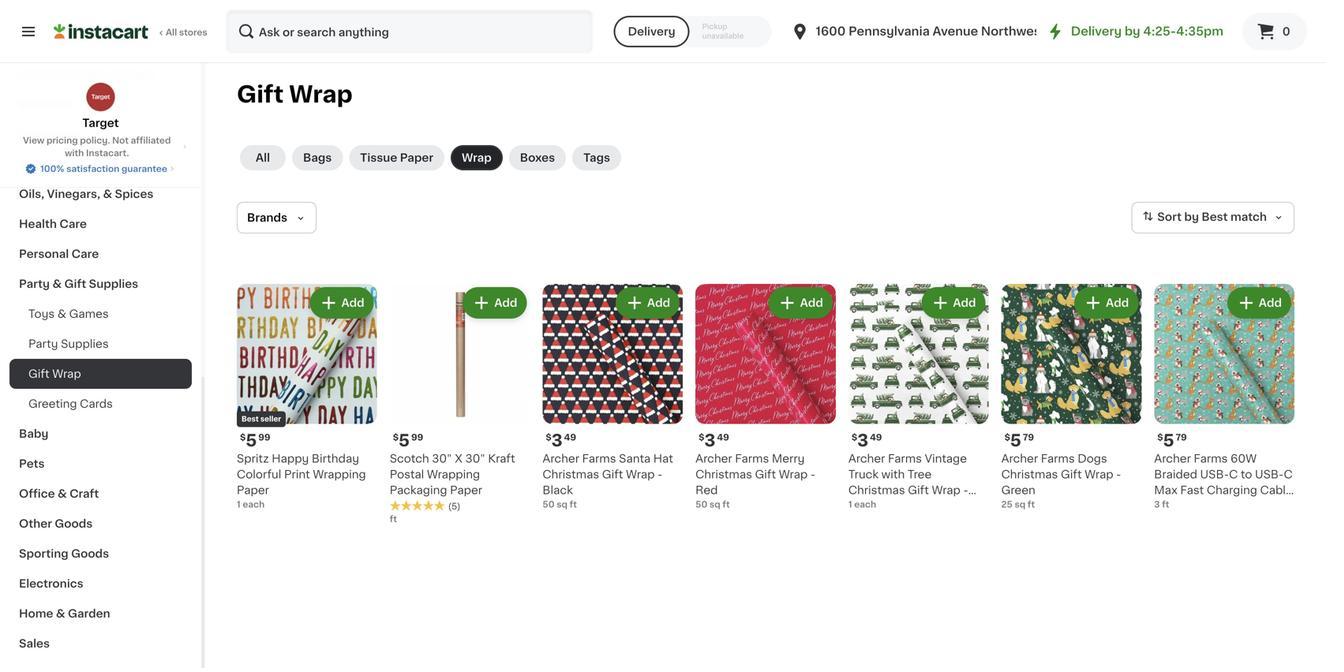 Task type: vqa. For each thing, say whether or not it's contained in the screenshot.


Task type: describe. For each thing, give the bounding box(es) containing it.
toys & games link
[[9, 299, 192, 329]]

99 for scotch 30" x 30" kraft postal wrapping packaging paper
[[411, 434, 424, 442]]

white
[[1163, 501, 1195, 512]]

target
[[82, 118, 119, 129]]

add button for scotch 30" x 30" kraft postal wrapping packaging paper
[[465, 289, 525, 317]]

satisfaction
[[66, 165, 119, 173]]

christmas inside archer farms dogs christmas gift wrap - green 25 sq ft
[[1002, 470, 1059, 481]]

gift inside archer farms dogs christmas gift wrap - green 25 sq ft
[[1061, 470, 1082, 481]]

party supplies link
[[9, 329, 192, 359]]

instacart logo image
[[54, 22, 148, 41]]

3 down max
[[1155, 501, 1160, 510]]

archer farms dogs christmas gift wrap - green 25 sq ft
[[1002, 454, 1122, 510]]

breakfast link
[[9, 89, 192, 119]]

tissue paper link
[[349, 145, 445, 171]]

gift inside archer farms santa hat christmas gift wrap - black 50 sq ft
[[602, 470, 623, 481]]

not
[[112, 136, 129, 145]]

scotch 30" x 30" kraft postal wrapping packaging paper
[[390, 454, 515, 497]]

each inside spritz happy birthday colorful print wrapping paper 1 each
[[243, 501, 265, 510]]

add button for archer farms santa hat christmas gift wrap - black
[[617, 289, 678, 317]]

all stores
[[166, 28, 207, 37]]

60w
[[1231, 454, 1257, 465]]

1600
[[816, 26, 846, 37]]

pets
[[19, 459, 45, 470]]

target link
[[82, 82, 119, 131]]

- inside archer farms vintage truck with tree christmas gift wrap - cream
[[964, 485, 969, 497]]

postal
[[390, 470, 424, 481]]

braided
[[1155, 470, 1198, 481]]

archer farms santa hat christmas gift wrap - black 50 sq ft
[[543, 454, 674, 510]]

colorful
[[237, 470, 281, 481]]

$ 5 79 for archer farms dogs christmas gift wrap - green
[[1005, 433, 1035, 450]]

home
[[19, 609, 53, 620]]

2 30" from the left
[[465, 454, 485, 465]]

personal
[[19, 249, 69, 260]]

party for party & gift supplies
[[19, 279, 50, 290]]

supplies inside party supplies link
[[61, 339, 109, 350]]

best for best seller
[[242, 416, 259, 423]]

1 vertical spatial gift wrap
[[28, 369, 81, 380]]

affiliated
[[131, 136, 171, 145]]

dogs
[[1078, 454, 1108, 465]]

1 horizontal spatial gift wrap
[[237, 83, 353, 106]]

baking
[[19, 159, 58, 170]]

wrap inside archer farms merry christmas gift wrap - red 50 sq ft
[[779, 470, 808, 481]]

care for health care
[[60, 219, 87, 230]]

stores
[[179, 28, 207, 37]]

electronics link
[[9, 569, 192, 599]]

pets link
[[9, 449, 192, 479]]

goods for sporting
[[71, 549, 109, 560]]

charging
[[1207, 485, 1258, 497]]

cable
[[1261, 485, 1293, 497]]

party for party supplies
[[28, 339, 58, 350]]

archer inside archer farms vintage truck with tree christmas gift wrap - cream
[[849, 454, 886, 465]]

personal care link
[[9, 239, 192, 269]]

wrap inside archer farms dogs christmas gift wrap - green 25 sq ft
[[1085, 470, 1114, 481]]

add button for archer farms merry christmas gift wrap - red
[[770, 289, 831, 317]]

merry
[[772, 454, 805, 465]]

2 each from the left
[[855, 501, 877, 510]]

oils,
[[19, 189, 44, 200]]

& down 100% satisfaction guarantee
[[103, 189, 112, 200]]

ft inside archer farms dogs christmas gift wrap - green 25 sq ft
[[1028, 501, 1035, 510]]

birthday
[[312, 454, 359, 465]]

2 c from the left
[[1285, 470, 1293, 481]]

tags link
[[573, 145, 621, 171]]

$ 3 49 for archer farms santa hat christmas gift wrap - black
[[546, 433, 577, 450]]

farms for vintage
[[888, 454, 922, 465]]

santa
[[619, 454, 651, 465]]

5 for archer farms dogs christmas gift wrap - green
[[1011, 433, 1022, 450]]

wrapping inside scotch 30" x 30" kraft postal wrapping packaging paper
[[427, 470, 480, 481]]

toys & games
[[28, 309, 109, 320]]

canned goods & soups
[[19, 69, 155, 80]]

health care link
[[9, 209, 192, 239]]

all for all
[[256, 152, 270, 163]]

delivery for delivery
[[628, 26, 676, 37]]

$ for archer farms merry christmas gift wrap - red
[[699, 434, 705, 442]]

office & craft link
[[9, 479, 192, 509]]

canned
[[19, 69, 64, 80]]

add for archer farms merry christmas gift wrap - red
[[800, 298, 824, 309]]

archer farms 60w braided usb-c to usb-c max fast charging cable - white
[[1155, 454, 1293, 512]]

49 for archer farms merry christmas gift wrap - red
[[717, 434, 729, 442]]

packaging
[[390, 485, 447, 497]]

& for games
[[57, 309, 66, 320]]

7 product group from the left
[[1155, 284, 1295, 512]]

view pricing policy. not affiliated with instacart. link
[[13, 134, 189, 160]]

archer farms merry christmas gift wrap - red 50 sq ft
[[696, 454, 816, 510]]

baby
[[19, 429, 49, 440]]

add for archer farms vintage truck with tree christmas gift wrap - cream
[[953, 298, 977, 309]]

best match
[[1202, 212, 1267, 223]]

baby link
[[9, 419, 192, 449]]

home & garden link
[[9, 599, 192, 629]]

canned goods & soups link
[[9, 59, 192, 89]]

3 product group from the left
[[543, 284, 683, 512]]

party & gift supplies
[[19, 279, 138, 290]]

other goods link
[[9, 509, 192, 539]]

greeting cards link
[[9, 389, 192, 419]]

archer for archer farms dogs christmas gift wrap - green
[[1002, 454, 1039, 465]]

tissue
[[360, 152, 397, 163]]

99 for spritz happy birthday colorful print wrapping paper
[[258, 434, 271, 442]]

sales link
[[9, 629, 192, 659]]

0
[[1283, 26, 1291, 37]]

sporting goods
[[19, 549, 109, 560]]

christmas inside archer farms santa hat christmas gift wrap - black 50 sq ft
[[543, 470, 600, 481]]

1600 pennsylvania avenue northwest button
[[791, 9, 1046, 54]]

bags
[[303, 152, 332, 163]]

essentials
[[61, 159, 119, 170]]

brands button
[[237, 202, 317, 234]]

farms for merry
[[735, 454, 769, 465]]

& for garden
[[56, 609, 65, 620]]

1 inside spritz happy birthday colorful print wrapping paper 1 each
[[237, 501, 241, 510]]

1 horizontal spatial paper
[[400, 152, 434, 163]]

northwest
[[982, 26, 1046, 37]]

electronics
[[19, 579, 83, 590]]

delivery by 4:25-4:35pm link
[[1046, 22, 1224, 41]]

goods for canned
[[66, 69, 104, 80]]

100% satisfaction guarantee
[[40, 165, 167, 173]]

gift inside archer farms merry christmas gift wrap - red 50 sq ft
[[755, 470, 776, 481]]

sporting goods link
[[9, 539, 192, 569]]

gift inside archer farms vintage truck with tree christmas gift wrap - cream
[[908, 485, 929, 497]]

79 for archer farms 60w braided usb-c to usb-c max fast charging cable - white
[[1176, 434, 1187, 442]]

add button for archer farms 60w braided usb-c to usb-c max fast charging cable - white
[[1229, 289, 1290, 317]]

garden
[[68, 609, 110, 620]]

& left soups
[[107, 69, 116, 80]]

truck
[[849, 470, 879, 481]]

by for sort
[[1185, 212, 1200, 223]]

wrap left boxes link on the left of the page
[[462, 152, 492, 163]]

gift wrap link
[[9, 359, 192, 389]]

gift up all link
[[237, 83, 284, 106]]

5 product group from the left
[[849, 284, 989, 512]]

greeting
[[28, 399, 77, 410]]

add for scotch 30" x 30" kraft postal wrapping packaging paper
[[495, 298, 518, 309]]

policy.
[[80, 136, 110, 145]]

other
[[19, 519, 52, 530]]

wrap inside archer farms santa hat christmas gift wrap - black 50 sq ft
[[626, 470, 655, 481]]

avenue
[[933, 26, 979, 37]]

all for all stores
[[166, 28, 177, 37]]

spritz
[[237, 454, 269, 465]]

health care
[[19, 219, 87, 230]]

add button for spritz happy birthday colorful print wrapping paper
[[312, 289, 373, 317]]

archer inside archer farms 60w braided usb-c to usb-c max fast charging cable - white
[[1155, 454, 1192, 465]]

1600 pennsylvania avenue northwest
[[816, 26, 1046, 37]]



Task type: locate. For each thing, give the bounding box(es) containing it.
2 horizontal spatial paper
[[450, 485, 483, 497]]

49 for archer farms santa hat christmas gift wrap - black
[[564, 434, 577, 442]]

by right the sort
[[1185, 212, 1200, 223]]

0 horizontal spatial paper
[[237, 485, 269, 497]]

$ 3 49 for archer farms vintage truck with tree christmas gift wrap - cream
[[852, 433, 882, 450]]

by
[[1125, 26, 1141, 37], [1185, 212, 1200, 223]]

wrap down the party supplies
[[52, 369, 81, 380]]

care down 'vinegars,'
[[60, 219, 87, 230]]

tissue paper
[[360, 152, 434, 163]]

care
[[60, 219, 87, 230], [72, 249, 99, 260]]

christmas inside archer farms vintage truck with tree christmas gift wrap - cream
[[849, 485, 906, 497]]

1 each from the left
[[243, 501, 265, 510]]

archer inside archer farms santa hat christmas gift wrap - black 50 sq ft
[[543, 454, 580, 465]]

usb- up charging
[[1201, 470, 1230, 481]]

1 horizontal spatial all
[[256, 152, 270, 163]]

1 50 from the left
[[696, 501, 708, 510]]

boxes link
[[509, 145, 566, 171]]

3 ft
[[1155, 501, 1170, 510]]

with
[[65, 149, 84, 158], [882, 470, 905, 481]]

delivery
[[1071, 26, 1122, 37], [628, 26, 676, 37]]

1 down truck
[[849, 501, 853, 510]]

3 up black
[[552, 433, 563, 450]]

1 each
[[849, 501, 877, 510]]

wrap
[[289, 83, 353, 106], [462, 152, 492, 163], [52, 369, 81, 380], [779, 470, 808, 481], [1085, 470, 1114, 481], [626, 470, 655, 481], [932, 485, 961, 497]]

& down personal care
[[52, 279, 62, 290]]

usb- up cable
[[1256, 470, 1285, 481]]

0 horizontal spatial sq
[[557, 501, 568, 510]]

paper up (5)
[[450, 485, 483, 497]]

50 down black
[[543, 501, 555, 510]]

0 vertical spatial supplies
[[89, 279, 138, 290]]

1 vertical spatial with
[[882, 470, 905, 481]]

sq inside archer farms dogs christmas gift wrap - green 25 sq ft
[[1015, 501, 1026, 510]]

all stores link
[[54, 9, 208, 54]]

1 add button from the left
[[312, 289, 373, 317]]

best left match
[[1202, 212, 1228, 223]]

$ for archer farms 60w braided usb-c to usb-c max fast charging cable - white
[[1158, 434, 1164, 442]]

1 horizontal spatial best
[[1202, 212, 1228, 223]]

- down max
[[1155, 501, 1160, 512]]

all
[[166, 28, 177, 37], [256, 152, 270, 163]]

1 horizontal spatial 49
[[717, 434, 729, 442]]

gift down dogs
[[1061, 470, 1082, 481]]

2 1 from the left
[[849, 501, 853, 510]]

all link
[[240, 145, 286, 171]]

games
[[69, 309, 109, 320]]

2 wrapping from the left
[[427, 470, 480, 481]]

farms left merry
[[735, 454, 769, 465]]

party down toys
[[28, 339, 58, 350]]

sq inside archer farms santa hat christmas gift wrap - black 50 sq ft
[[557, 501, 568, 510]]

$ for archer farms santa hat christmas gift wrap - black
[[546, 434, 552, 442]]

30"
[[432, 454, 452, 465], [465, 454, 485, 465]]

to
[[1241, 470, 1253, 481]]

0 horizontal spatial all
[[166, 28, 177, 37]]

product group
[[237, 284, 377, 512], [390, 284, 530, 526], [543, 284, 683, 512], [696, 284, 836, 512], [849, 284, 989, 512], [1002, 284, 1142, 512], [1155, 284, 1295, 512]]

office & craft
[[19, 489, 99, 500]]

1 c from the left
[[1230, 470, 1238, 481]]

oils, vinegars, & spices
[[19, 189, 154, 200]]

49 up archer farms merry christmas gift wrap - red 50 sq ft
[[717, 434, 729, 442]]

5 for archer farms 60w braided usb-c to usb-c max fast charging cable - white
[[1164, 433, 1175, 450]]

sq for 3
[[710, 501, 721, 510]]

$ 5 99 up the scotch at left
[[393, 433, 424, 450]]

by left 4:25-
[[1125, 26, 1141, 37]]

0 horizontal spatial $ 5 99
[[240, 433, 271, 450]]

2 $ 5 99 from the left
[[393, 433, 424, 450]]

c
[[1230, 470, 1238, 481], [1285, 470, 1293, 481]]

0 vertical spatial care
[[60, 219, 87, 230]]

0 horizontal spatial 30"
[[432, 454, 452, 465]]

best inside 'field'
[[1202, 212, 1228, 223]]

5 up 'braided'
[[1164, 433, 1175, 450]]

2 49 from the left
[[564, 434, 577, 442]]

1 vertical spatial party
[[28, 339, 58, 350]]

health
[[19, 219, 57, 230]]

pricing
[[47, 136, 78, 145]]

christmas
[[696, 470, 753, 481], [1002, 470, 1059, 481], [543, 470, 600, 481], [849, 485, 906, 497]]

2 50 from the left
[[543, 501, 555, 510]]

best left seller
[[242, 416, 259, 423]]

brands
[[247, 212, 287, 223]]

farms for santa
[[582, 454, 616, 465]]

25
[[1002, 501, 1013, 510]]

- down hat
[[658, 470, 663, 481]]

$ 3 49 for archer farms merry christmas gift wrap - red
[[699, 433, 729, 450]]

gift down santa in the bottom of the page
[[602, 470, 623, 481]]

1 horizontal spatial 79
[[1176, 434, 1187, 442]]

0 horizontal spatial c
[[1230, 470, 1238, 481]]

archer up green
[[1002, 454, 1039, 465]]

with inside view pricing policy. not affiliated with instacart.
[[65, 149, 84, 158]]

delivery inside button
[[628, 26, 676, 37]]

$ 3 49 up black
[[546, 433, 577, 450]]

1 horizontal spatial 30"
[[465, 454, 485, 465]]

2 horizontal spatial $ 3 49
[[852, 433, 882, 450]]

goods for other
[[55, 519, 93, 530]]

archer inside archer farms merry christmas gift wrap - red 50 sq ft
[[696, 454, 733, 465]]

goods up the target logo
[[66, 69, 104, 80]]

4 add button from the left
[[770, 289, 831, 317]]

2 add from the left
[[495, 298, 518, 309]]

3 farms from the left
[[582, 454, 616, 465]]

- inside archer farms dogs christmas gift wrap - green 25 sq ft
[[1117, 470, 1122, 481]]

0 horizontal spatial gift wrap
[[28, 369, 81, 380]]

1 horizontal spatial each
[[855, 501, 877, 510]]

2 sq from the left
[[1015, 501, 1026, 510]]

farms up tree at the bottom
[[888, 454, 922, 465]]

add button for archer farms dogs christmas gift wrap - green
[[1076, 289, 1137, 317]]

2 horizontal spatial 49
[[870, 434, 882, 442]]

1 49 from the left
[[717, 434, 729, 442]]

5 $ from the left
[[546, 434, 552, 442]]

1 horizontal spatial with
[[882, 470, 905, 481]]

view
[[23, 136, 44, 145]]

$ up 'braided'
[[1158, 434, 1164, 442]]

wrapping down x
[[427, 470, 480, 481]]

1 wrapping from the left
[[313, 470, 366, 481]]

christmas up green
[[1002, 470, 1059, 481]]

green
[[1002, 485, 1036, 497]]

gift down merry
[[755, 470, 776, 481]]

x
[[455, 454, 463, 465]]

paper inside scotch 30" x 30" kraft postal wrapping packaging paper
[[450, 485, 483, 497]]

instacart.
[[86, 149, 129, 158]]

2 archer from the left
[[1002, 454, 1039, 465]]

2 79 from the left
[[1176, 434, 1187, 442]]

sq down red
[[710, 501, 721, 510]]

$ up truck
[[852, 434, 858, 442]]

5 farms from the left
[[1194, 454, 1228, 465]]

- inside archer farms merry christmas gift wrap - red 50 sq ft
[[811, 470, 816, 481]]

1 farms from the left
[[735, 454, 769, 465]]

1 sq from the left
[[710, 501, 721, 510]]

1 79 from the left
[[1023, 434, 1035, 442]]

paper right tissue
[[400, 152, 434, 163]]

3 for archer farms vintage truck with tree christmas gift wrap - cream
[[858, 433, 869, 450]]

1 horizontal spatial c
[[1285, 470, 1293, 481]]

toys
[[28, 309, 55, 320]]

party up toys
[[19, 279, 50, 290]]

farms left 60w
[[1194, 454, 1228, 465]]

gift
[[237, 83, 284, 106], [64, 279, 86, 290], [28, 369, 49, 380], [755, 470, 776, 481], [1061, 470, 1082, 481], [602, 470, 623, 481], [908, 485, 929, 497]]

5 archer from the left
[[1155, 454, 1192, 465]]

gift up "toys & games"
[[64, 279, 86, 290]]

gift wrap up greeting on the left bottom
[[28, 369, 81, 380]]

5 up spritz
[[246, 433, 257, 450]]

- down vintage
[[964, 485, 969, 497]]

gift up greeting on the left bottom
[[28, 369, 49, 380]]

usb-
[[1201, 470, 1230, 481], [1256, 470, 1285, 481]]

0 horizontal spatial with
[[65, 149, 84, 158]]

$ up green
[[1005, 434, 1011, 442]]

vinegars,
[[47, 189, 100, 200]]

party supplies
[[28, 339, 109, 350]]

gift down tree at the bottom
[[908, 485, 929, 497]]

0 vertical spatial best
[[1202, 212, 1228, 223]]

delivery for delivery by 4:25-4:35pm
[[1071, 26, 1122, 37]]

3 up red
[[705, 433, 716, 450]]

sq inside archer farms merry christmas gift wrap - red 50 sq ft
[[710, 501, 721, 510]]

4 add from the left
[[800, 298, 824, 309]]

farms for dogs
[[1041, 454, 1075, 465]]

greeting cards
[[28, 399, 113, 410]]

5 for spritz happy birthday colorful print wrapping paper
[[246, 433, 257, 450]]

with inside archer farms vintage truck with tree christmas gift wrap - cream
[[882, 470, 905, 481]]

all left stores
[[166, 28, 177, 37]]

wrap down dogs
[[1085, 470, 1114, 481]]

0 horizontal spatial 50
[[543, 501, 555, 510]]

1 horizontal spatial $ 5 79
[[1158, 433, 1187, 450]]

supplies down games
[[61, 339, 109, 350]]

1 horizontal spatial 1
[[849, 501, 853, 510]]

care up party & gift supplies
[[72, 249, 99, 260]]

farms inside archer farms santa hat christmas gift wrap - black 50 sq ft
[[582, 454, 616, 465]]

fast
[[1181, 485, 1205, 497]]

3 for archer farms santa hat christmas gift wrap - black
[[552, 433, 563, 450]]

$ 5 79 up green
[[1005, 433, 1035, 450]]

5 up the scotch at left
[[399, 433, 410, 450]]

tags
[[584, 152, 610, 163]]

0 vertical spatial gift wrap
[[237, 83, 353, 106]]

4 $ from the left
[[1005, 434, 1011, 442]]

1 horizontal spatial 99
[[411, 434, 424, 442]]

& for gift
[[52, 279, 62, 290]]

7 $ from the left
[[1158, 434, 1164, 442]]

1 horizontal spatial usb-
[[1256, 470, 1285, 481]]

archer for archer farms santa hat christmas gift wrap - black
[[543, 454, 580, 465]]

49 up black
[[564, 434, 577, 442]]

5 add from the left
[[953, 298, 977, 309]]

1 horizontal spatial sq
[[710, 501, 721, 510]]

with left tree at the bottom
[[882, 470, 905, 481]]

archer farms vintage truck with tree christmas gift wrap - cream
[[849, 454, 969, 512]]

cream
[[849, 501, 886, 512]]

3 add button from the left
[[617, 289, 678, 317]]

christmas inside archer farms merry christmas gift wrap - red 50 sq ft
[[696, 470, 753, 481]]

49
[[717, 434, 729, 442], [564, 434, 577, 442], [870, 434, 882, 442]]

wrapping inside spritz happy birthday colorful print wrapping paper 1 each
[[313, 470, 366, 481]]

1 30" from the left
[[432, 454, 452, 465]]

1 horizontal spatial delivery
[[1071, 26, 1122, 37]]

delivery button
[[614, 16, 690, 47]]

$ up spritz
[[240, 434, 246, 442]]

ft inside archer farms santa hat christmas gift wrap - black 50 sq ft
[[570, 501, 577, 510]]

1 horizontal spatial 50
[[696, 501, 708, 510]]

-
[[811, 470, 816, 481], [1117, 470, 1122, 481], [658, 470, 663, 481], [964, 485, 969, 497], [1155, 501, 1160, 512]]

care for personal care
[[72, 249, 99, 260]]

1 99 from the left
[[258, 434, 271, 442]]

0 horizontal spatial $ 5 79
[[1005, 433, 1035, 450]]

$ 5 79 up 'braided'
[[1158, 433, 1187, 450]]

2 farms from the left
[[1041, 454, 1075, 465]]

c left to
[[1230, 470, 1238, 481]]

$ for spritz happy birthday colorful print wrapping paper
[[240, 434, 246, 442]]

3 5 from the left
[[1011, 433, 1022, 450]]

$ 5 99 for spritz happy birthday colorful print wrapping paper
[[240, 433, 271, 450]]

1 archer from the left
[[696, 454, 733, 465]]

3 sq from the left
[[557, 501, 568, 510]]

wrapping down birthday at bottom left
[[313, 470, 366, 481]]

3 add from the left
[[647, 298, 671, 309]]

farms left dogs
[[1041, 454, 1075, 465]]

1 vertical spatial goods
[[55, 519, 93, 530]]

0 horizontal spatial 99
[[258, 434, 271, 442]]

5 up green
[[1011, 433, 1022, 450]]

goods up the 'sporting goods' at the left bottom of page
[[55, 519, 93, 530]]

0 horizontal spatial each
[[243, 501, 265, 510]]

supplies up the toys & games link on the left top of the page
[[89, 279, 138, 290]]

$ up the scotch at left
[[393, 434, 399, 442]]

5 add button from the left
[[923, 289, 984, 317]]

- left truck
[[811, 470, 816, 481]]

30" left x
[[432, 454, 452, 465]]

3 $ from the left
[[699, 434, 705, 442]]

30" right x
[[465, 454, 485, 465]]

0 horizontal spatial wrapping
[[313, 470, 366, 481]]

49 for archer farms vintage truck with tree christmas gift wrap - cream
[[870, 434, 882, 442]]

79 up green
[[1023, 434, 1035, 442]]

1 $ 5 79 from the left
[[1005, 433, 1035, 450]]

add for archer farms 60w braided usb-c to usb-c max fast charging cable - white
[[1259, 298, 1282, 309]]

target logo image
[[86, 82, 116, 112]]

6 $ from the left
[[852, 434, 858, 442]]

1 usb- from the left
[[1201, 470, 1230, 481]]

farms inside archer farms 60w braided usb-c to usb-c max fast charging cable - white
[[1194, 454, 1228, 465]]

paper down colorful
[[237, 485, 269, 497]]

archer for archer farms merry christmas gift wrap - red
[[696, 454, 733, 465]]

50 inside archer farms merry christmas gift wrap - red 50 sq ft
[[696, 501, 708, 510]]

0 horizontal spatial delivery
[[628, 26, 676, 37]]

99 up the scotch at left
[[411, 434, 424, 442]]

0 button
[[1243, 13, 1308, 51]]

by for delivery
[[1125, 26, 1141, 37]]

all inside all stores link
[[166, 28, 177, 37]]

& left craft
[[58, 489, 67, 500]]

service type group
[[614, 16, 772, 47]]

50 down red
[[696, 501, 708, 510]]

$ for scotch 30" x 30" kraft postal wrapping packaging paper
[[393, 434, 399, 442]]

7 add from the left
[[1259, 298, 1282, 309]]

archer up 'braided'
[[1155, 454, 1192, 465]]

Search field
[[227, 11, 592, 52]]

- inside archer farms 60w braided usb-c to usb-c max fast charging cable - white
[[1155, 501, 1160, 512]]

4 5 from the left
[[1164, 433, 1175, 450]]

0 vertical spatial goods
[[66, 69, 104, 80]]

craft
[[70, 489, 99, 500]]

farms inside archer farms merry christmas gift wrap - red 50 sq ft
[[735, 454, 769, 465]]

2 vertical spatial goods
[[71, 549, 109, 560]]

2 $ 5 79 from the left
[[1158, 433, 1187, 450]]

1 $ from the left
[[240, 434, 246, 442]]

1 down colorful
[[237, 501, 241, 510]]

7 add button from the left
[[1229, 289, 1290, 317]]

2 product group from the left
[[390, 284, 530, 526]]

1 vertical spatial best
[[242, 416, 259, 423]]

$ 5 99 up spritz
[[240, 433, 271, 450]]

4:25-
[[1144, 26, 1177, 37]]

3 archer from the left
[[543, 454, 580, 465]]

None search field
[[226, 9, 593, 54]]

with up baking essentials
[[65, 149, 84, 158]]

6 add button from the left
[[1076, 289, 1137, 317]]

wrap inside archer farms vintage truck with tree christmas gift wrap - cream
[[932, 485, 961, 497]]

ft inside archer farms merry christmas gift wrap - red 50 sq ft
[[723, 501, 730, 510]]

sporting
[[19, 549, 68, 560]]

1 horizontal spatial by
[[1185, 212, 1200, 223]]

& for craft
[[58, 489, 67, 500]]

0 vertical spatial all
[[166, 28, 177, 37]]

4 product group from the left
[[696, 284, 836, 512]]

$ for archer farms vintage truck with tree christmas gift wrap - cream
[[852, 434, 858, 442]]

6 add from the left
[[1106, 298, 1130, 309]]

christmas up black
[[543, 470, 600, 481]]

2 5 from the left
[[399, 433, 410, 450]]

0 horizontal spatial best
[[242, 416, 259, 423]]

print
[[284, 470, 310, 481]]

3 $ 3 49 from the left
[[852, 433, 882, 450]]

6 product group from the left
[[1002, 284, 1142, 512]]

5
[[246, 433, 257, 450], [399, 433, 410, 450], [1011, 433, 1022, 450], [1164, 433, 1175, 450]]

1 vertical spatial supplies
[[61, 339, 109, 350]]

99 down "best seller"
[[258, 434, 271, 442]]

archer up red
[[696, 454, 733, 465]]

0 vertical spatial with
[[65, 149, 84, 158]]

- inside archer farms santa hat christmas gift wrap - black 50 sq ft
[[658, 470, 663, 481]]

$ 3 49 up truck
[[852, 433, 882, 450]]

0 horizontal spatial $ 3 49
[[546, 433, 577, 450]]

1 vertical spatial all
[[256, 152, 270, 163]]

c up cable
[[1285, 470, 1293, 481]]

& right toys
[[57, 309, 66, 320]]

0 horizontal spatial 79
[[1023, 434, 1035, 442]]

1 product group from the left
[[237, 284, 377, 512]]

Best match Sort by field
[[1132, 202, 1295, 234]]

pennsylvania
[[849, 26, 930, 37]]

1 vertical spatial by
[[1185, 212, 1200, 223]]

3 49 from the left
[[870, 434, 882, 442]]

farms inside archer farms dogs christmas gift wrap - green 25 sq ft
[[1041, 454, 1075, 465]]

1
[[237, 501, 241, 510], [849, 501, 853, 510]]

add for spritz happy birthday colorful print wrapping paper
[[342, 298, 365, 309]]

all left the bags link
[[256, 152, 270, 163]]

add for archer farms santa hat christmas gift wrap - black
[[647, 298, 671, 309]]

party
[[19, 279, 50, 290], [28, 339, 58, 350]]

4 archer from the left
[[849, 454, 886, 465]]

best for best match
[[1202, 212, 1228, 223]]

0 horizontal spatial 49
[[564, 434, 577, 442]]

wrap link
[[451, 145, 503, 171]]

3 up truck
[[858, 433, 869, 450]]

0 horizontal spatial by
[[1125, 26, 1141, 37]]

by inside 'field'
[[1185, 212, 1200, 223]]

2 $ from the left
[[393, 434, 399, 442]]

4 farms from the left
[[888, 454, 922, 465]]

2 99 from the left
[[411, 434, 424, 442]]

paper inside spritz happy birthday colorful print wrapping paper 1 each
[[237, 485, 269, 497]]

2 horizontal spatial sq
[[1015, 501, 1026, 510]]

$ up black
[[546, 434, 552, 442]]

cards
[[80, 399, 113, 410]]

1 horizontal spatial wrapping
[[427, 470, 480, 481]]

christmas up red
[[696, 470, 753, 481]]

best
[[1202, 212, 1228, 223], [242, 416, 259, 423]]

sq right 25
[[1015, 501, 1026, 510]]

1 horizontal spatial $ 3 49
[[699, 433, 729, 450]]

4:35pm
[[1177, 26, 1224, 37]]

1 vertical spatial care
[[72, 249, 99, 260]]

sort
[[1158, 212, 1182, 223]]

5 for scotch 30" x 30" kraft postal wrapping packaging paper
[[399, 433, 410, 450]]

scotch
[[390, 454, 429, 465]]

view pricing policy. not affiliated with instacart.
[[23, 136, 171, 158]]

1 $ 5 99 from the left
[[240, 433, 271, 450]]

79 for archer farms dogs christmas gift wrap - green
[[1023, 434, 1035, 442]]

1 $ 3 49 from the left
[[699, 433, 729, 450]]

wrap down vintage
[[932, 485, 961, 497]]

$ 5 79 for archer farms 60w braided usb-c to usb-c max fast charging cable - white
[[1158, 433, 1187, 450]]

1 add from the left
[[342, 298, 365, 309]]

1 horizontal spatial $ 5 99
[[393, 433, 424, 450]]

1 1 from the left
[[237, 501, 241, 510]]

sq down black
[[557, 501, 568, 510]]

- left 'braided'
[[1117, 470, 1122, 481]]

all inside all link
[[256, 152, 270, 163]]

add button
[[312, 289, 373, 317], [465, 289, 525, 317], [617, 289, 678, 317], [770, 289, 831, 317], [923, 289, 984, 317], [1076, 289, 1137, 317], [1229, 289, 1290, 317]]

wrapping
[[313, 470, 366, 481], [427, 470, 480, 481]]

$ 5 99 for scotch 30" x 30" kraft postal wrapping packaging paper
[[393, 433, 424, 450]]

home & garden
[[19, 609, 110, 620]]

49 up truck
[[870, 434, 882, 442]]

breakfast
[[19, 99, 74, 110]]

$ 3 49 up red
[[699, 433, 729, 450]]

0 horizontal spatial 1
[[237, 501, 241, 510]]

gift wrap up bags
[[237, 83, 353, 106]]

archer up black
[[543, 454, 580, 465]]

3 for archer farms merry christmas gift wrap - red
[[705, 433, 716, 450]]

party & gift supplies link
[[9, 269, 192, 299]]

add for archer farms dogs christmas gift wrap - green
[[1106, 298, 1130, 309]]

1 5 from the left
[[246, 433, 257, 450]]

archer up truck
[[849, 454, 886, 465]]

archer inside archer farms dogs christmas gift wrap - green 25 sq ft
[[1002, 454, 1039, 465]]

2 add button from the left
[[465, 289, 525, 317]]

farms inside archer farms vintage truck with tree christmas gift wrap - cream
[[888, 454, 922, 465]]

personal care
[[19, 249, 99, 260]]

sq
[[710, 501, 721, 510], [1015, 501, 1026, 510], [557, 501, 568, 510]]

2 usb- from the left
[[1256, 470, 1285, 481]]

wrap up the bags link
[[289, 83, 353, 106]]

supplies inside party & gift supplies link
[[89, 279, 138, 290]]

goods up electronics link
[[71, 549, 109, 560]]

household link
[[9, 119, 192, 149]]

$ up red
[[699, 434, 705, 442]]

0 vertical spatial by
[[1125, 26, 1141, 37]]

supplies
[[89, 279, 138, 290], [61, 339, 109, 350]]

50 inside archer farms santa hat christmas gift wrap - black 50 sq ft
[[543, 501, 555, 510]]

2 $ 3 49 from the left
[[546, 433, 577, 450]]

&
[[107, 69, 116, 80], [103, 189, 112, 200], [52, 279, 62, 290], [57, 309, 66, 320], [58, 489, 67, 500], [56, 609, 65, 620]]

$ 3 49
[[699, 433, 729, 450], [546, 433, 577, 450], [852, 433, 882, 450]]

0 horizontal spatial usb-
[[1201, 470, 1230, 481]]

farms for 60w
[[1194, 454, 1228, 465]]

red
[[696, 485, 718, 497]]

$ for archer farms dogs christmas gift wrap - green
[[1005, 434, 1011, 442]]

bags link
[[292, 145, 343, 171]]

sq for 5
[[1015, 501, 1026, 510]]

79 up 'braided'
[[1176, 434, 1187, 442]]

100% satisfaction guarantee button
[[25, 160, 177, 175]]

soups
[[119, 69, 155, 80]]

baking essentials link
[[9, 149, 192, 179]]

0 vertical spatial party
[[19, 279, 50, 290]]

add button for archer farms vintage truck with tree christmas gift wrap - cream
[[923, 289, 984, 317]]

wrap down santa in the bottom of the page
[[626, 470, 655, 481]]



